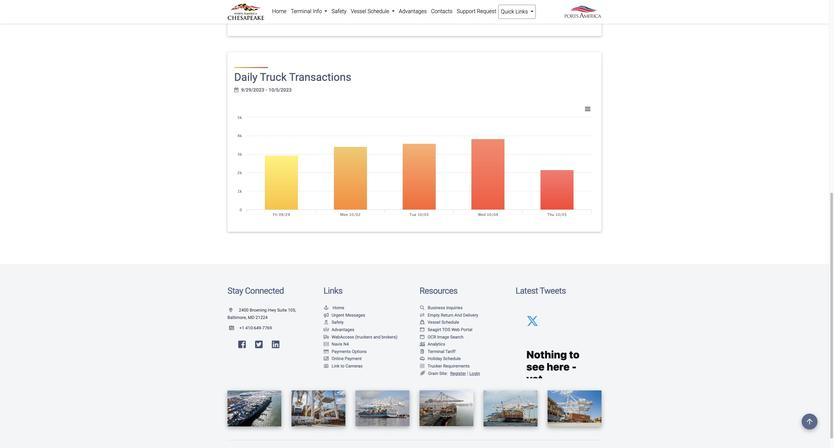 Task type: locate. For each thing, give the bounding box(es) containing it.
hwy
[[268, 308, 276, 313]]

ocr
[[428, 335, 436, 340]]

facebook square image
[[238, 341, 246, 349]]

holiday
[[428, 357, 442, 362]]

1 horizontal spatial home
[[333, 306, 344, 311]]

link to cameras
[[332, 364, 363, 369]]

request
[[477, 8, 497, 14]]

portal
[[461, 327, 473, 332]]

browser image for seagirt
[[420, 328, 425, 332]]

support request
[[457, 8, 497, 14]]

urgent messages link
[[324, 313, 365, 318]]

web
[[452, 327, 460, 332]]

tweets
[[540, 286, 566, 296]]

navis
[[332, 342, 343, 347]]

phone office image
[[229, 326, 240, 331]]

go to top image
[[802, 414, 818, 430]]

1 horizontal spatial vessel schedule
[[428, 320, 459, 325]]

0 horizontal spatial vessel
[[351, 8, 366, 14]]

1 horizontal spatial links
[[516, 8, 528, 15]]

0 vertical spatial safety
[[332, 8, 347, 14]]

safety link down urgent
[[324, 320, 344, 325]]

to
[[341, 364, 345, 369]]

anchor image
[[324, 306, 329, 310]]

1 browser image from the top
[[420, 328, 425, 332]]

credit card image
[[324, 350, 329, 354]]

truck
[[260, 71, 287, 84]]

browser image up analytics image
[[420, 335, 425, 340]]

terminal down analytics
[[428, 349, 445, 354]]

search image
[[420, 306, 425, 310]]

credit card front image
[[324, 357, 329, 361]]

0 horizontal spatial links
[[324, 286, 343, 296]]

0 horizontal spatial vessel schedule
[[351, 8, 391, 14]]

safety right 'info'
[[332, 8, 347, 14]]

0 vertical spatial home link
[[270, 5, 289, 18]]

1 vertical spatial home link
[[324, 306, 344, 311]]

1 vertical spatial terminal
[[428, 349, 445, 354]]

safety
[[332, 8, 347, 14], [332, 320, 344, 325]]

user hard hat image
[[324, 321, 329, 325]]

1 horizontal spatial terminal
[[428, 349, 445, 354]]

delivery
[[463, 313, 479, 318]]

0 vertical spatial browser image
[[420, 328, 425, 332]]

navis n4 link
[[324, 342, 349, 347]]

home link up urgent
[[324, 306, 344, 311]]

0 horizontal spatial terminal
[[291, 8, 312, 14]]

1 vertical spatial vessel schedule
[[428, 320, 459, 325]]

webaccess (truckers and brokers) link
[[324, 335, 398, 340]]

exchange image
[[420, 313, 425, 318]]

2 safety from the top
[[332, 320, 344, 325]]

1 vertical spatial safety
[[332, 320, 344, 325]]

ocr image search link
[[420, 335, 464, 340]]

vessel schedule link
[[349, 5, 397, 18], [420, 320, 459, 325]]

container storage image
[[324, 343, 329, 347]]

0 vertical spatial vessel schedule link
[[349, 5, 397, 18]]

10/5/2023
[[269, 87, 292, 93]]

n4
[[344, 342, 349, 347]]

links
[[516, 8, 528, 15], [324, 286, 343, 296]]

1 vertical spatial browser image
[[420, 335, 425, 340]]

login link
[[470, 371, 480, 376]]

schedule for holiday schedule link
[[443, 357, 461, 362]]

safety link
[[330, 5, 349, 18], [324, 320, 344, 325]]

vessel schedule
[[351, 8, 391, 14], [428, 320, 459, 325]]

0 horizontal spatial vessel schedule link
[[349, 5, 397, 18]]

safety down urgent
[[332, 320, 344, 325]]

terminal
[[291, 8, 312, 14], [428, 349, 445, 354]]

1 vertical spatial vessel
[[428, 320, 441, 325]]

terminal info link
[[289, 5, 330, 18]]

home
[[272, 8, 287, 14], [333, 306, 344, 311]]

1 vertical spatial advantages
[[332, 327, 355, 332]]

home up urgent
[[333, 306, 344, 311]]

camera image
[[324, 364, 329, 369]]

0 vertical spatial advantages link
[[397, 5, 429, 18]]

business inquiries link
[[420, 306, 463, 311]]

1 safety from the top
[[332, 8, 347, 14]]

register
[[450, 371, 466, 376]]

schedule for bottom vessel schedule link
[[442, 320, 459, 325]]

advantages link left contacts
[[397, 5, 429, 18]]

-
[[266, 87, 268, 93]]

0 vertical spatial vessel schedule
[[351, 8, 391, 14]]

0 horizontal spatial home link
[[270, 5, 289, 18]]

terminal for terminal tariff
[[428, 349, 445, 354]]

home link left terminal info
[[270, 5, 289, 18]]

advantages link
[[397, 5, 429, 18], [324, 327, 355, 332]]

links up anchor image
[[324, 286, 343, 296]]

latest tweets
[[516, 286, 566, 296]]

0 vertical spatial safety link
[[330, 5, 349, 18]]

ocr image search
[[428, 335, 464, 340]]

links right quick
[[516, 8, 528, 15]]

linkedin image
[[272, 341, 280, 349]]

0 vertical spatial home
[[272, 8, 287, 14]]

home link for urgent messages link
[[324, 306, 344, 311]]

1 vertical spatial schedule
[[442, 320, 459, 325]]

410-
[[245, 326, 254, 331]]

2 vertical spatial schedule
[[443, 357, 461, 362]]

safety link right 'info'
[[330, 5, 349, 18]]

browser image
[[420, 328, 425, 332], [420, 335, 425, 340]]

1 horizontal spatial home link
[[324, 306, 344, 311]]

advantages left contacts
[[399, 8, 427, 14]]

bells image
[[420, 357, 425, 361]]

1 horizontal spatial vessel
[[428, 320, 441, 325]]

1 horizontal spatial advantages link
[[397, 5, 429, 18]]

browser image inside ocr image search link
[[420, 335, 425, 340]]

browser image for ocr
[[420, 335, 425, 340]]

login
[[470, 371, 480, 376]]

+1 410-649-7769 link
[[228, 326, 272, 331]]

and
[[455, 313, 462, 318]]

1 vertical spatial safety link
[[324, 320, 344, 325]]

webaccess
[[332, 335, 354, 340]]

list alt image
[[420, 364, 425, 369]]

browser image down "ship" icon
[[420, 328, 425, 332]]

vessel inside vessel schedule link
[[351, 8, 366, 14]]

options
[[352, 349, 367, 354]]

broening
[[250, 308, 267, 313]]

analytics image
[[420, 343, 425, 347]]

1 horizontal spatial vessel schedule link
[[420, 320, 459, 325]]

truck container image
[[324, 335, 329, 340]]

1 vertical spatial home
[[333, 306, 344, 311]]

2400 broening hwy suite 105, baltimore, md 21224
[[228, 308, 296, 320]]

0 vertical spatial vessel
[[351, 8, 366, 14]]

advantages link up webaccess
[[324, 327, 355, 332]]

online
[[332, 357, 344, 362]]

register link
[[449, 371, 466, 376]]

home left terminal info
[[272, 8, 287, 14]]

1 vertical spatial advantages link
[[324, 327, 355, 332]]

trucker requirements link
[[420, 364, 470, 369]]

terminal inside terminal info link
[[291, 8, 312, 14]]

online payment link
[[324, 357, 362, 362]]

home link for terminal info link on the top of page
[[270, 5, 289, 18]]

safety link for the bottommost advantages link
[[324, 320, 344, 325]]

0 vertical spatial terminal
[[291, 8, 312, 14]]

2 browser image from the top
[[420, 335, 425, 340]]

0 vertical spatial advantages
[[399, 8, 427, 14]]

schedule
[[368, 8, 389, 14], [442, 320, 459, 325], [443, 357, 461, 362]]

0 horizontal spatial advantages link
[[324, 327, 355, 332]]

browser image inside seagirt tos web portal link
[[420, 328, 425, 332]]

advantages up webaccess
[[332, 327, 355, 332]]

payments
[[332, 349, 351, 354]]

twitter square image
[[255, 341, 263, 349]]

hand receiving image
[[324, 328, 329, 332]]

terminal left 'info'
[[291, 8, 312, 14]]



Task type: vqa. For each thing, say whether or not it's contained in the screenshot.
the topmost Vessel
yes



Task type: describe. For each thing, give the bounding box(es) containing it.
inquiries
[[446, 306, 463, 311]]

business
[[428, 306, 445, 311]]

grain
[[428, 371, 438, 376]]

connected
[[245, 286, 284, 296]]

terminal for terminal info
[[291, 8, 312, 14]]

0 vertical spatial links
[[516, 8, 528, 15]]

return
[[441, 313, 454, 318]]

requirements
[[443, 364, 470, 369]]

ship image
[[420, 321, 425, 325]]

7769
[[262, 326, 272, 331]]

seagirt
[[428, 327, 442, 332]]

649-
[[254, 326, 262, 331]]

map marker alt image
[[229, 309, 238, 313]]

(truckers
[[355, 335, 372, 340]]

info
[[313, 8, 322, 14]]

+1 410-649-7769
[[240, 326, 272, 331]]

terminal info
[[291, 8, 323, 14]]

|
[[467, 371, 468, 376]]

empty return and delivery link
[[420, 313, 479, 318]]

empty
[[428, 313, 440, 318]]

calendar week image
[[234, 88, 239, 92]]

daily
[[234, 71, 258, 84]]

file invoice image
[[420, 350, 425, 354]]

payments options
[[332, 349, 367, 354]]

0 horizontal spatial advantages
[[332, 327, 355, 332]]

1 horizontal spatial advantages
[[399, 8, 427, 14]]

tos
[[442, 327, 451, 332]]

quick
[[501, 8, 514, 15]]

urgent messages
[[332, 313, 365, 318]]

0 vertical spatial schedule
[[368, 8, 389, 14]]

9/29/2023 - 10/5/2023
[[241, 87, 292, 93]]

payment
[[345, 357, 362, 362]]

analytics link
[[420, 342, 445, 347]]

quick links
[[501, 8, 530, 15]]

and
[[374, 335, 381, 340]]

site:
[[440, 371, 448, 376]]

quick links link
[[499, 5, 536, 19]]

2400
[[239, 308, 249, 313]]

messages
[[346, 313, 365, 318]]

safety link for vessel schedule link to the left
[[330, 5, 349, 18]]

0 horizontal spatial home
[[272, 8, 287, 14]]

baltimore,
[[228, 315, 247, 320]]

webaccess (truckers and brokers)
[[332, 335, 398, 340]]

21224
[[256, 315, 268, 320]]

support request link
[[455, 5, 499, 18]]

stay
[[228, 286, 243, 296]]

navis n4
[[332, 342, 349, 347]]

2400 broening hwy suite 105, baltimore, md 21224 link
[[228, 308, 296, 320]]

+1
[[240, 326, 244, 331]]

bullhorn image
[[324, 313, 329, 318]]

trucker
[[428, 364, 442, 369]]

link to cameras link
[[324, 364, 363, 369]]

wheat image
[[420, 371, 426, 376]]

brokers)
[[382, 335, 398, 340]]

tariff
[[446, 349, 456, 354]]

search
[[450, 335, 464, 340]]

payments options link
[[324, 349, 367, 354]]

1 vertical spatial vessel schedule link
[[420, 320, 459, 325]]

transactions
[[289, 71, 352, 84]]

analytics
[[428, 342, 445, 347]]

105,
[[288, 308, 296, 313]]

terminal tariff link
[[420, 349, 456, 354]]

online payment
[[332, 357, 362, 362]]

contacts link
[[429, 5, 455, 18]]

9/29/2023
[[241, 87, 264, 93]]

support
[[457, 8, 476, 14]]

1 vertical spatial links
[[324, 286, 343, 296]]

seagirt tos web portal
[[428, 327, 473, 332]]

terminal tariff
[[428, 349, 456, 354]]

image
[[437, 335, 449, 340]]

link
[[332, 364, 340, 369]]

cameras
[[346, 364, 363, 369]]

daily truck transactions
[[234, 71, 352, 84]]

urgent
[[332, 313, 344, 318]]

suite
[[277, 308, 287, 313]]

trucker requirements
[[428, 364, 470, 369]]

holiday schedule link
[[420, 357, 461, 362]]

resources
[[420, 286, 458, 296]]

contacts
[[431, 8, 453, 14]]

md
[[248, 315, 255, 320]]

seagirt tos web portal link
[[420, 327, 473, 332]]

business inquiries
[[428, 306, 463, 311]]



